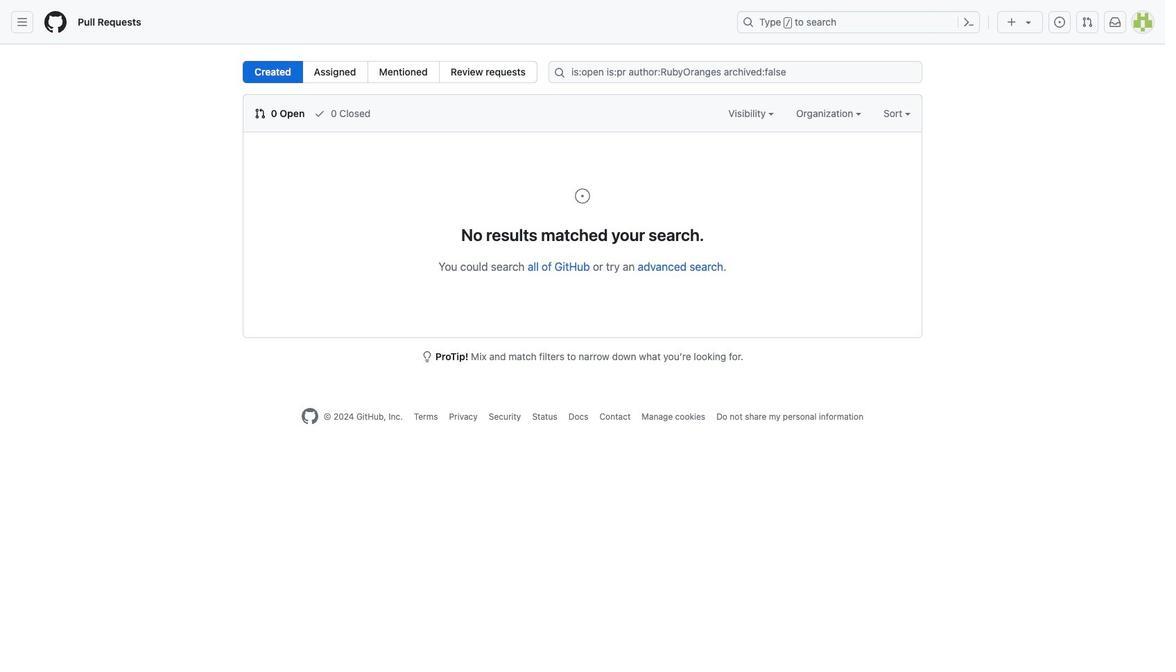 Task type: describe. For each thing, give the bounding box(es) containing it.
homepage image
[[44, 11, 67, 33]]

0 vertical spatial issue opened image
[[1054, 17, 1065, 28]]

command palette image
[[963, 17, 975, 28]]

0 horizontal spatial git pull request image
[[255, 108, 266, 119]]

light bulb image
[[422, 352, 433, 363]]

Search all issues text field
[[549, 61, 923, 83]]

triangle down image
[[1023, 17, 1034, 28]]

homepage image
[[302, 409, 318, 425]]

search image
[[554, 67, 565, 78]]



Task type: vqa. For each thing, say whether or not it's contained in the screenshot.
server image
no



Task type: locate. For each thing, give the bounding box(es) containing it.
plus image
[[1007, 17, 1018, 28]]

0 vertical spatial git pull request image
[[1082, 17, 1093, 28]]

1 horizontal spatial issue opened image
[[1054, 17, 1065, 28]]

git pull request image left 'notifications' "icon"
[[1082, 17, 1093, 28]]

check image
[[314, 108, 325, 119]]

0 horizontal spatial issue opened image
[[574, 188, 591, 205]]

1 horizontal spatial git pull request image
[[1082, 17, 1093, 28]]

issue opened image
[[1054, 17, 1065, 28], [574, 188, 591, 205]]

git pull request image left check image
[[255, 108, 266, 119]]

git pull request image
[[1082, 17, 1093, 28], [255, 108, 266, 119]]

1 vertical spatial git pull request image
[[255, 108, 266, 119]]

1 vertical spatial issue opened image
[[574, 188, 591, 205]]

notifications image
[[1110, 17, 1121, 28]]

Issues search field
[[549, 61, 923, 83]]

pull requests element
[[243, 61, 538, 83]]



